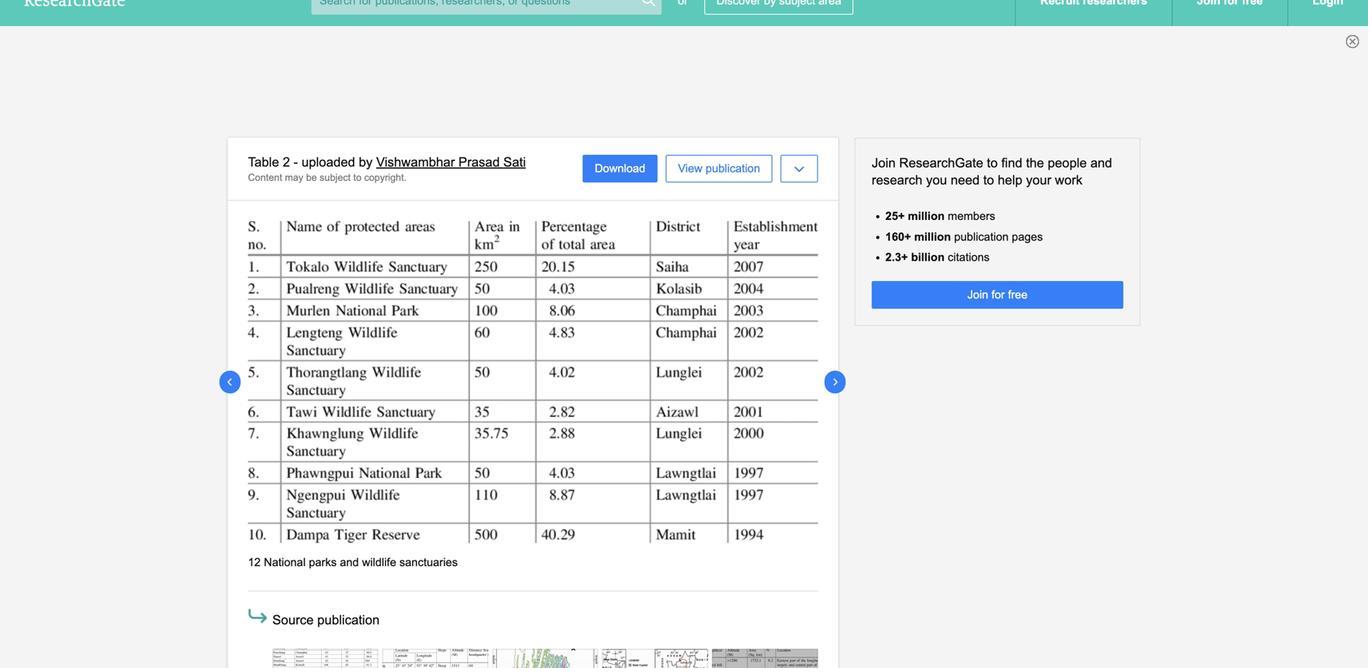 Task type: locate. For each thing, give the bounding box(es) containing it.
12 national parks and wildlife sanctuaries image
[[248, 221, 818, 543]]

0 horizontal spatial publication
[[317, 613, 380, 627]]

publication right source
[[317, 613, 380, 627]]

research
[[872, 173, 923, 187]]

million right the 25+
[[908, 210, 945, 222]]

sanctuaries
[[400, 556, 458, 569]]

2 horizontal spatial publication
[[955, 230, 1009, 243]]

join for join researchgate to find the people and research you need to help your work
[[872, 156, 896, 170]]

1 horizontal spatial join
[[968, 289, 989, 301]]

publication
[[706, 162, 761, 175], [955, 230, 1009, 243], [317, 613, 380, 627]]

source
[[273, 613, 314, 627]]

and inside join researchgate to find the people and research you need to help your work
[[1091, 156, 1113, 170]]

1 vertical spatial and
[[340, 556, 359, 569]]

work
[[1055, 173, 1083, 187]]

subject
[[320, 172, 351, 183]]

million up billion
[[915, 230, 951, 243]]

publication down "members" on the top right of the page
[[955, 230, 1009, 243]]

and
[[1091, 156, 1113, 170], [340, 556, 359, 569]]

researchgate logo image
[[24, 0, 125, 6]]

1 horizontal spatial and
[[1091, 156, 1113, 170]]

free
[[1008, 289, 1028, 301]]

your
[[1026, 173, 1052, 187]]

table
[[248, 155, 279, 169]]

1 horizontal spatial publication
[[706, 162, 761, 175]]

parks
[[309, 556, 337, 569]]

1 vertical spatial publication
[[955, 230, 1009, 243]]

25+
[[886, 210, 905, 222]]

0 vertical spatial million
[[908, 210, 945, 222]]

join up research
[[872, 156, 896, 170]]

0 vertical spatial and
[[1091, 156, 1113, 170]]

vishwambhar prasad sati link
[[376, 155, 526, 169]]

members
[[948, 210, 996, 222]]

join
[[872, 156, 896, 170], [968, 289, 989, 301]]

main content
[[0, 138, 1369, 668]]

0 horizontal spatial join
[[872, 156, 896, 170]]

publication right view
[[706, 162, 761, 175]]

size s image
[[641, 0, 657, 8]]

to down 'by'
[[353, 172, 362, 183]]

copyright.
[[364, 172, 407, 183]]

160+
[[886, 230, 911, 243]]

to left find
[[987, 156, 998, 170]]

2 vertical spatial publication
[[317, 613, 380, 627]]

12
[[248, 556, 261, 569]]

you
[[926, 173, 947, 187]]

wildlife
[[362, 556, 396, 569]]

0 vertical spatial join
[[872, 156, 896, 170]]

size m image
[[246, 604, 270, 628]]

join left "for"
[[968, 289, 989, 301]]

0 vertical spatial publication
[[706, 162, 761, 175]]

may
[[285, 172, 303, 183]]

join for free
[[968, 289, 1028, 301]]

the
[[1026, 156, 1045, 170]]

and right people
[[1091, 156, 1113, 170]]

and right parks
[[340, 556, 359, 569]]

view publication
[[678, 162, 761, 175]]

citations
[[948, 251, 990, 264]]

million
[[908, 210, 945, 222], [915, 230, 951, 243]]

1 vertical spatial join
[[968, 289, 989, 301]]

source publication
[[273, 613, 380, 627]]

to
[[987, 156, 998, 170], [353, 172, 362, 183], [984, 173, 995, 187]]

-
[[294, 155, 298, 169]]

0 horizontal spatial and
[[340, 556, 359, 569]]

join inside join researchgate to find the people and research you need to help your work
[[872, 156, 896, 170]]



Task type: describe. For each thing, give the bounding box(es) containing it.
12 national parks and wildlife sanctuaries
[[248, 556, 458, 569]]

publication for view publication
[[706, 162, 761, 175]]

main content containing table 2
[[0, 138, 1369, 668]]

download
[[595, 162, 646, 175]]

billion
[[911, 251, 945, 264]]

to inside table 2 - uploaded by vishwambhar prasad sati content may be subject to copyright.
[[353, 172, 362, 183]]

Search for publications, researchers, or questions field
[[312, 0, 662, 15]]

help
[[998, 173, 1023, 187]]

download link
[[583, 155, 658, 183]]

content
[[248, 172, 282, 183]]

people
[[1048, 156, 1087, 170]]

prasad
[[459, 155, 500, 169]]

join for join for free
[[968, 289, 989, 301]]

uploaded
[[302, 155, 355, 169]]

by
[[359, 155, 373, 169]]

researchgate
[[900, 156, 984, 170]]

join for free link
[[872, 281, 1124, 309]]

pages
[[1012, 230, 1043, 243]]

find
[[1002, 156, 1023, 170]]

1 vertical spatial million
[[915, 230, 951, 243]]

2.3+
[[886, 251, 908, 264]]

for
[[992, 289, 1005, 301]]

view
[[678, 162, 703, 175]]

national
[[264, 556, 306, 569]]

publication inside 25+ million members 160+ million publication pages 2.3+ billion citations
[[955, 230, 1009, 243]]

view publication link
[[666, 155, 773, 183]]

be
[[306, 172, 317, 183]]

sati
[[504, 155, 526, 169]]

join researchgate to find the people and research you need to help your work
[[872, 156, 1113, 187]]

publication for source publication
[[317, 613, 380, 627]]

to left help
[[984, 173, 995, 187]]

25+ million members 160+ million publication pages 2.3+ billion citations
[[886, 210, 1043, 264]]

2
[[283, 155, 290, 169]]

vishwambhar
[[376, 155, 455, 169]]

table 2 - uploaded by vishwambhar prasad sati content may be subject to copyright.
[[248, 155, 526, 183]]

need
[[951, 173, 980, 187]]



Task type: vqa. For each thing, say whether or not it's contained in the screenshot.


